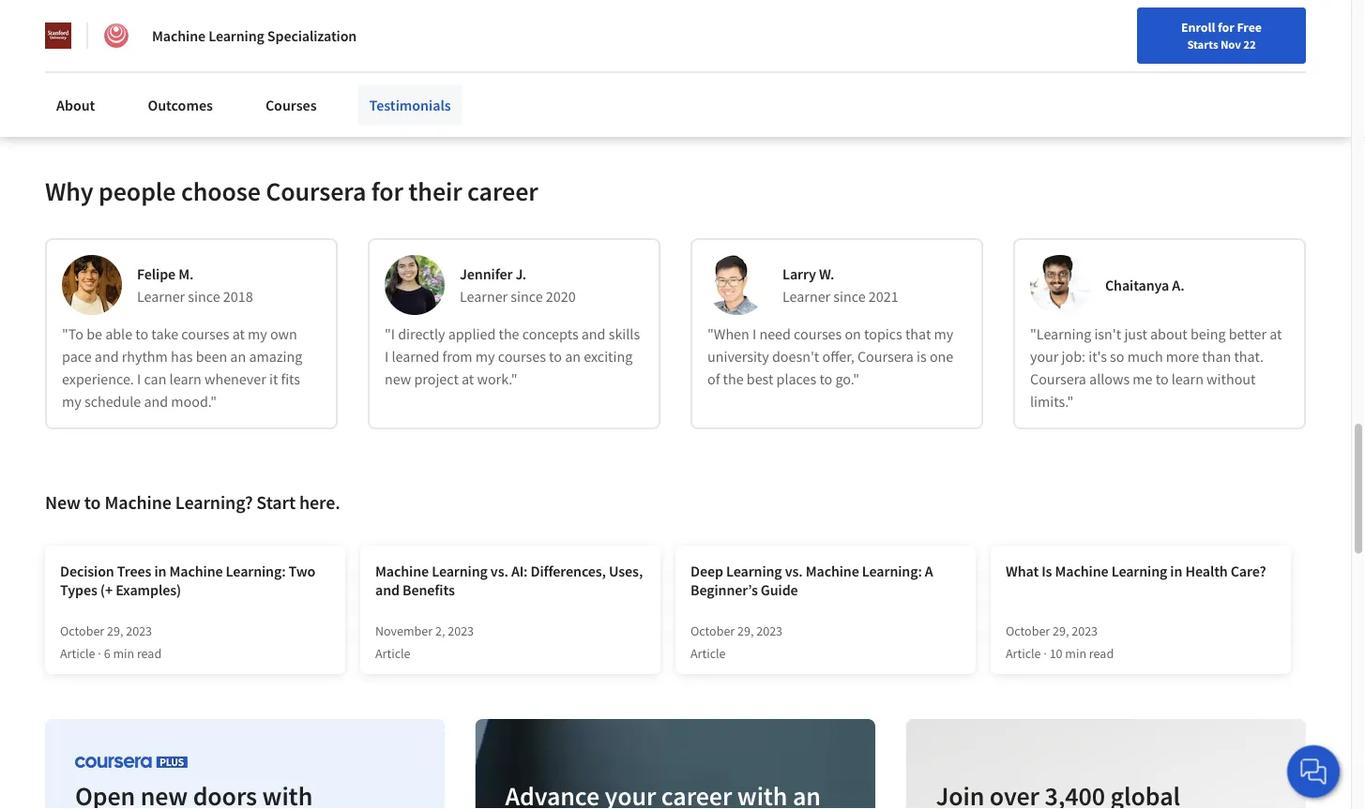 Task type: locate. For each thing, give the bounding box(es) containing it.
learning: left a on the right of the page
[[862, 563, 922, 581]]

0 horizontal spatial an
[[230, 348, 246, 366]]

learner down larry at right
[[783, 288, 831, 306]]

just
[[1125, 325, 1148, 344]]

since for j.
[[511, 288, 543, 306]]

two
[[289, 563, 316, 581]]

coursera inside "when i need courses on topics that my university doesn't offer, coursera is one of the best places to go."
[[858, 348, 914, 366]]

1 horizontal spatial at
[[462, 370, 474, 389]]

i left can
[[137, 370, 141, 389]]

· inside october 29, 2023 article · 6 min read
[[98, 646, 101, 663]]

1 horizontal spatial i
[[385, 348, 389, 366]]

i down "i
[[385, 348, 389, 366]]

min inside the 'october 29, 2023 article · 10 min read'
[[1066, 646, 1087, 663]]

learner inside larry w. learner since 2021
[[783, 288, 831, 306]]

min right 6
[[113, 646, 134, 663]]

machine right the is
[[1055, 563, 1109, 581]]

29, inside october 29, 2023 article
[[738, 624, 754, 640]]

2023 inside october 29, 2023 article
[[757, 624, 783, 640]]

read for machine
[[1089, 646, 1114, 663]]

article left 6
[[60, 646, 95, 663]]

since
[[188, 288, 220, 306], [511, 288, 543, 306], [834, 288, 866, 306]]

felipe
[[137, 265, 176, 284]]

2 horizontal spatial 29,
[[1053, 624, 1069, 640]]

1 29, from the left
[[107, 624, 123, 640]]

job:
[[1062, 348, 1086, 366]]

1 horizontal spatial learner
[[460, 288, 508, 306]]

the right of
[[723, 370, 744, 389]]

examples)
[[116, 581, 181, 600]]

enroll for free starts nov 22
[[1182, 19, 1262, 52]]

vs. for machine
[[785, 563, 803, 581]]

0 horizontal spatial 29,
[[107, 624, 123, 640]]

coursera inside "learning isn't just about being better at your job: it's so much more than that. coursera allows me to learn without limits."
[[1031, 370, 1087, 389]]

learning inside the machine learning vs. ai: differences, uses, and benefits
[[432, 563, 488, 581]]

article
[[60, 646, 95, 663], [375, 646, 411, 663], [691, 646, 726, 663], [1006, 646, 1041, 663]]

1 horizontal spatial learning:
[[862, 563, 922, 581]]

2 horizontal spatial courses
[[794, 325, 842, 344]]

1 vs. from the left
[[491, 563, 508, 581]]

since inside felipe m. learner since 2018
[[188, 288, 220, 306]]

since inside larry w. learner since 2021
[[834, 288, 866, 306]]

2 vertical spatial i
[[137, 370, 141, 389]]

menu item
[[958, 19, 1078, 80]]

own
[[270, 325, 297, 344]]

learning
[[208, 26, 264, 45], [432, 563, 488, 581], [726, 563, 782, 581], [1112, 563, 1168, 581]]

health
[[1186, 563, 1228, 581]]

chat with us image
[[1299, 757, 1329, 787]]

my left own
[[248, 325, 267, 344]]

at down from
[[462, 370, 474, 389]]

article down november
[[375, 646, 411, 663]]

1 horizontal spatial min
[[1066, 646, 1087, 663]]

29, inside october 29, 2023 article · 6 min read
[[107, 624, 123, 640]]

that.
[[1235, 348, 1264, 366]]

0 horizontal spatial for
[[371, 175, 403, 208]]

learning: left two
[[226, 563, 286, 581]]

coursera down courses link
[[266, 175, 366, 208]]

1 october from the left
[[60, 624, 104, 640]]

None search field
[[268, 12, 577, 49]]

read right '10' in the bottom of the page
[[1089, 646, 1114, 663]]

1 horizontal spatial ·
[[1044, 646, 1047, 663]]

learning: for two
[[226, 563, 286, 581]]

october down the beginner's
[[691, 624, 735, 640]]

3 october from the left
[[1006, 624, 1050, 640]]

more right learn
[[1035, 65, 1065, 82]]

learning: inside deep learning vs. machine learning: a beginner's guide
[[862, 563, 922, 581]]

courses up been
[[181, 325, 229, 344]]

2 min from the left
[[1066, 646, 1087, 663]]

larry w. learner since 2021
[[783, 265, 899, 306]]

2 horizontal spatial coursera
[[1031, 370, 1087, 389]]

more inside "learning isn't just about being better at your job: it's so much more than that. coursera allows me to learn without limits."
[[1166, 348, 1200, 366]]

learner for larry
[[783, 288, 831, 306]]

1 horizontal spatial read
[[1089, 646, 1114, 663]]

2 horizontal spatial since
[[834, 288, 866, 306]]

2 an from the left
[[565, 348, 581, 366]]

courses up offer,
[[794, 325, 842, 344]]

2023 inside november 2, 2023 article
[[448, 624, 474, 640]]

is
[[917, 348, 927, 366]]

29, up '10' in the bottom of the page
[[1053, 624, 1069, 640]]

vs. inside the machine learning vs. ai: differences, uses, and benefits
[[491, 563, 508, 581]]

0 horizontal spatial more
[[1035, 65, 1065, 82]]

vs.
[[491, 563, 508, 581], [785, 563, 803, 581]]

october inside october 29, 2023 article
[[691, 624, 735, 640]]

about
[[1151, 325, 1188, 344]]

2023 inside the 'october 29, 2023 article · 10 min read'
[[1072, 624, 1098, 640]]

about link
[[45, 84, 106, 126]]

at down 2018 on the left top of page
[[232, 325, 245, 344]]

learn for has
[[169, 370, 202, 389]]

0 horizontal spatial learn
[[169, 370, 202, 389]]

article inside november 2, 2023 article
[[375, 646, 411, 663]]

the inside "when i need courses on topics that my university doesn't offer, coursera is one of the best places to go."
[[723, 370, 744, 389]]

starts
[[1188, 37, 1219, 52]]

for up nov
[[1218, 19, 1235, 36]]

limits."
[[1031, 393, 1074, 411]]

1 vertical spatial i
[[385, 348, 389, 366]]

0 horizontal spatial at
[[232, 325, 245, 344]]

1 learning: from the left
[[226, 563, 286, 581]]

learner inside jennifer j. learner since 2020
[[460, 288, 508, 306]]

an down concepts
[[565, 348, 581, 366]]

2023 right 2,
[[448, 624, 474, 640]]

article for benefits
[[375, 646, 411, 663]]

felipe m. learner since 2018
[[137, 265, 253, 306]]

0 horizontal spatial ·
[[98, 646, 101, 663]]

2 in from the left
[[1171, 563, 1183, 581]]

29, for (+
[[107, 624, 123, 640]]

0 horizontal spatial learner
[[137, 288, 185, 306]]

2023
[[126, 624, 152, 640], [448, 624, 474, 640], [757, 624, 783, 640], [1072, 624, 1098, 640]]

isn't
[[1095, 325, 1122, 344]]

1 vertical spatial coursera
[[858, 348, 914, 366]]

article inside october 29, 2023 article
[[691, 646, 726, 663]]

coursera image
[[23, 15, 142, 45]]

learning left health
[[1112, 563, 1168, 581]]

can
[[144, 370, 166, 389]]

2023 down guide
[[757, 624, 783, 640]]

that
[[906, 325, 931, 344]]

to up rhythm
[[135, 325, 148, 344]]

learn down has
[[169, 370, 202, 389]]

learning: inside decision trees in machine learning: two types (+ examples)
[[226, 563, 286, 581]]

0 vertical spatial the
[[499, 325, 520, 344]]

machine right deeplearning.ai "image"
[[152, 26, 206, 45]]

1 horizontal spatial coursera
[[858, 348, 914, 366]]

1 horizontal spatial more
[[1166, 348, 1200, 366]]

october 29, 2023 article
[[691, 624, 783, 663]]

vs. inside deep learning vs. machine learning: a beginner's guide
[[785, 563, 803, 581]]

read right 6
[[137, 646, 162, 663]]

learn inside the "to be able to take courses at my own pace and rhythm has been an amazing experience. i can learn whenever it fits my schedule and mood."
[[169, 370, 202, 389]]

2023 inside october 29, 2023 article · 6 min read
[[126, 624, 152, 640]]

0 horizontal spatial in
[[154, 563, 166, 581]]

and inside "i directly applied the concepts and skills i learned from my courses to an exciting new project at work."
[[582, 325, 606, 344]]

1 horizontal spatial 29,
[[738, 624, 754, 640]]

2023 for benefits
[[448, 624, 474, 640]]

for left their
[[371, 175, 403, 208]]

2 read from the left
[[1089, 646, 1114, 663]]

"learning isn't just about being better at your job: it's so much more than that. coursera allows me to learn without limits."
[[1031, 325, 1283, 411]]

october up '10' in the bottom of the page
[[1006, 624, 1050, 640]]

best
[[747, 370, 774, 389]]

0 horizontal spatial since
[[188, 288, 220, 306]]

to left go."
[[820, 370, 833, 389]]

1 horizontal spatial october
[[691, 624, 735, 640]]

need
[[760, 325, 791, 344]]

to down concepts
[[549, 348, 562, 366]]

exciting
[[584, 348, 633, 366]]

learning for machine learning vs. ai: differences, uses, and benefits
[[432, 563, 488, 581]]

learner down jennifer
[[460, 288, 508, 306]]

at right better
[[1270, 325, 1283, 344]]

since down j.
[[511, 288, 543, 306]]

read inside the 'october 29, 2023 article · 10 min read'
[[1089, 646, 1114, 663]]

october inside october 29, 2023 article · 6 min read
[[60, 624, 104, 640]]

vs. right the beginner's
[[785, 563, 803, 581]]

machine learning specialization
[[152, 26, 357, 45]]

at inside "learning isn't just about being better at your job: it's so much more than that. coursera allows me to learn without limits."
[[1270, 325, 1283, 344]]

2 29, from the left
[[738, 624, 754, 640]]

since down m.
[[188, 288, 220, 306]]

2 article from the left
[[375, 646, 411, 663]]

0 vertical spatial more
[[1035, 65, 1065, 82]]

on
[[845, 325, 861, 344]]

29, for guide
[[738, 624, 754, 640]]

here.
[[299, 492, 340, 515]]

3 2023 from the left
[[757, 624, 783, 640]]

types
[[60, 581, 97, 600]]

min inside october 29, 2023 article · 6 min read
[[113, 646, 134, 663]]

29, down the beginner's
[[738, 624, 754, 640]]

1 horizontal spatial for
[[1218, 19, 1235, 36]]

learning:
[[226, 563, 286, 581], [862, 563, 922, 581]]

to
[[135, 325, 148, 344], [549, 348, 562, 366], [820, 370, 833, 389], [1156, 370, 1169, 389], [84, 492, 101, 515]]

1 learner from the left
[[137, 288, 185, 306]]

machine right guide
[[806, 563, 859, 581]]

· inside the 'october 29, 2023 article · 10 min read'
[[1044, 646, 1047, 663]]

machine up 'trees'
[[105, 492, 172, 515]]

better
[[1229, 325, 1267, 344]]

read inside october 29, 2023 article · 6 min read
[[137, 646, 162, 663]]

at inside the "to be able to take courses at my own pace and rhythm has been an amazing experience. i can learn whenever it fits my schedule and mood."
[[232, 325, 245, 344]]

4 article from the left
[[1006, 646, 1041, 663]]

october
[[60, 624, 104, 640], [691, 624, 735, 640], [1006, 624, 1050, 640]]

2 october from the left
[[691, 624, 735, 640]]

learner
[[137, 288, 185, 306], [460, 288, 508, 306], [783, 288, 831, 306]]

machine inside deep learning vs. machine learning: a beginner's guide
[[806, 563, 859, 581]]

at for better
[[1270, 325, 1283, 344]]

article down the beginner's
[[691, 646, 726, 663]]

differences,
[[531, 563, 606, 581]]

learning left "ai:" at the bottom of the page
[[432, 563, 488, 581]]

2 learner from the left
[[460, 288, 508, 306]]

so
[[1110, 348, 1125, 366]]

2 horizontal spatial learner
[[783, 288, 831, 306]]

article for guide
[[691, 646, 726, 663]]

coursera up limits."
[[1031, 370, 1087, 389]]

2020
[[546, 288, 576, 306]]

2 vs. from the left
[[785, 563, 803, 581]]

machine right 'trees'
[[169, 563, 223, 581]]

2 learn from the left
[[1172, 370, 1204, 389]]

2 horizontal spatial at
[[1270, 325, 1283, 344]]

vs. left "ai:" at the bottom of the page
[[491, 563, 508, 581]]

my up work." on the left of page
[[476, 348, 495, 366]]

3 article from the left
[[691, 646, 726, 663]]

2023 for (+
[[126, 624, 152, 640]]

1 2023 from the left
[[126, 624, 152, 640]]

0 horizontal spatial coursera
[[266, 175, 366, 208]]

1 learn from the left
[[169, 370, 202, 389]]

chaitanya a.
[[1106, 276, 1185, 295]]

"when i need courses on topics that my university doesn't offer, coursera is one of the best places to go."
[[708, 325, 954, 389]]

schedule
[[84, 393, 141, 411]]

the right applied
[[499, 325, 520, 344]]

read
[[137, 646, 162, 663], [1089, 646, 1114, 663]]

0 horizontal spatial the
[[499, 325, 520, 344]]

november 2, 2023 article
[[375, 624, 474, 663]]

· left '10' in the bottom of the page
[[1044, 646, 1047, 663]]

1 read from the left
[[137, 646, 162, 663]]

2 · from the left
[[1044, 646, 1047, 663]]

0 vertical spatial i
[[753, 325, 757, 344]]

0 horizontal spatial i
[[137, 370, 141, 389]]

2 horizontal spatial october
[[1006, 624, 1050, 640]]

2,
[[435, 624, 445, 640]]

0 horizontal spatial courses
[[181, 325, 229, 344]]

learning inside deep learning vs. machine learning: a beginner's guide
[[726, 563, 782, 581]]

learning left specialization
[[208, 26, 264, 45]]

· left 6
[[98, 646, 101, 663]]

1 article from the left
[[60, 646, 95, 663]]

topics
[[864, 325, 903, 344]]

i left 'need'
[[753, 325, 757, 344]]

0 horizontal spatial october
[[60, 624, 104, 640]]

2 learning: from the left
[[862, 563, 922, 581]]

1 since from the left
[[188, 288, 220, 306]]

courses up work." on the left of page
[[498, 348, 546, 366]]

0 horizontal spatial min
[[113, 646, 134, 663]]

2 vertical spatial coursera
[[1031, 370, 1087, 389]]

2 since from the left
[[511, 288, 543, 306]]

1 an from the left
[[230, 348, 246, 366]]

places
[[777, 370, 817, 389]]

1 vertical spatial more
[[1166, 348, 1200, 366]]

article inside october 29, 2023 article · 6 min read
[[60, 646, 95, 663]]

beginner's
[[691, 581, 758, 600]]

whenever
[[205, 370, 266, 389]]

more down about
[[1166, 348, 1200, 366]]

read for in
[[137, 646, 162, 663]]

article left '10' in the bottom of the page
[[1006, 646, 1041, 663]]

1 in from the left
[[154, 563, 166, 581]]

29, up 6
[[107, 624, 123, 640]]

an up whenever
[[230, 348, 246, 366]]

1 horizontal spatial in
[[1171, 563, 1183, 581]]

1 horizontal spatial courses
[[498, 348, 546, 366]]

2023 down examples) in the left bottom of the page
[[126, 624, 152, 640]]

0 horizontal spatial learning:
[[226, 563, 286, 581]]

1 horizontal spatial learn
[[1172, 370, 1204, 389]]

be
[[87, 325, 102, 344]]

3 29, from the left
[[1053, 624, 1069, 640]]

0 horizontal spatial vs.
[[491, 563, 508, 581]]

machine
[[152, 26, 206, 45], [105, 492, 172, 515], [169, 563, 223, 581], [375, 563, 429, 581], [806, 563, 859, 581], [1055, 563, 1109, 581]]

my up the one
[[934, 325, 954, 344]]

1 · from the left
[[98, 646, 101, 663]]

to inside "learning isn't just about being better at your job: it's so much more than that. coursera allows me to learn without limits."
[[1156, 370, 1169, 389]]

and up exciting
[[582, 325, 606, 344]]

in right 'trees'
[[154, 563, 166, 581]]

in left health
[[1171, 563, 1183, 581]]

to right me
[[1156, 370, 1169, 389]]

1 horizontal spatial the
[[723, 370, 744, 389]]

is
[[1042, 563, 1052, 581]]

min right '10' in the bottom of the page
[[1066, 646, 1087, 663]]

learner inside felipe m. learner since 2018
[[137, 288, 185, 306]]

learner down felipe
[[137, 288, 185, 306]]

october for (+
[[60, 624, 104, 640]]

october up 6
[[60, 624, 104, 640]]

since down w.
[[834, 288, 866, 306]]

why people choose coursera for their career
[[45, 175, 538, 208]]

an
[[230, 348, 246, 366], [565, 348, 581, 366]]

choose
[[181, 175, 261, 208]]

at for courses
[[232, 325, 245, 344]]

it's
[[1089, 348, 1107, 366]]

learn inside "learning isn't just about being better at your job: it's so much more than that. coursera allows me to learn without limits."
[[1172, 370, 1204, 389]]

0 vertical spatial for
[[1218, 19, 1235, 36]]

2023 down what is machine learning in health care?
[[1072, 624, 1098, 640]]

take
[[151, 325, 178, 344]]

learning for deep learning vs. machine learning: a beginner's guide
[[726, 563, 782, 581]]

coursera down topics
[[858, 348, 914, 366]]

1 vertical spatial the
[[723, 370, 744, 389]]

"i directly applied the concepts and skills i learned from my courses to an exciting new project at work."
[[385, 325, 640, 389]]

1 horizontal spatial vs.
[[785, 563, 803, 581]]

m.
[[178, 265, 194, 284]]

1 horizontal spatial since
[[511, 288, 543, 306]]

·
[[98, 646, 101, 663], [1044, 646, 1047, 663]]

since inside jennifer j. learner since 2020
[[511, 288, 543, 306]]

1 min from the left
[[113, 646, 134, 663]]

at
[[232, 325, 245, 344], [1270, 325, 1283, 344], [462, 370, 474, 389]]

2 horizontal spatial i
[[753, 325, 757, 344]]

1 horizontal spatial an
[[565, 348, 581, 366]]

learn down than
[[1172, 370, 1204, 389]]

2 2023 from the left
[[448, 624, 474, 640]]

fits
[[281, 370, 300, 389]]

0 horizontal spatial read
[[137, 646, 162, 663]]

3 since from the left
[[834, 288, 866, 306]]

"when
[[708, 325, 750, 344]]

3 learner from the left
[[783, 288, 831, 306]]

4 2023 from the left
[[1072, 624, 1098, 640]]

machine up november
[[375, 563, 429, 581]]

start
[[257, 492, 296, 515]]

learning right deep
[[726, 563, 782, 581]]

· for decision
[[98, 646, 101, 663]]

able
[[105, 325, 132, 344]]

and left benefits
[[375, 581, 400, 600]]

what
[[1006, 563, 1039, 581]]



Task type: describe. For each thing, give the bounding box(es) containing it.
rhythm
[[122, 348, 168, 366]]

much
[[1128, 348, 1163, 366]]

go."
[[836, 370, 860, 389]]

about
[[56, 96, 95, 115]]

uses,
[[609, 563, 643, 581]]

courses inside the "to be able to take courses at my own pace and rhythm has been an amazing experience. i can learn whenever it fits my schedule and mood."
[[181, 325, 229, 344]]

deep
[[691, 563, 723, 581]]

your
[[1031, 348, 1059, 366]]

my inside "i directly applied the concepts and skills i learned from my courses to an exciting new project at work."
[[476, 348, 495, 366]]

an inside the "to be able to take courses at my own pace and rhythm has been an amazing experience. i can learn whenever it fits my schedule and mood."
[[230, 348, 246, 366]]

"to
[[62, 325, 84, 344]]

applied
[[448, 325, 496, 344]]

and down can
[[144, 393, 168, 411]]

new
[[45, 492, 81, 515]]

allows
[[1090, 370, 1130, 389]]

october inside the 'october 29, 2023 article · 10 min read'
[[1006, 624, 1050, 640]]

2021
[[869, 288, 899, 306]]

10
[[1050, 646, 1063, 663]]

and inside the machine learning vs. ai: differences, uses, and benefits
[[375, 581, 400, 600]]

november
[[375, 624, 433, 640]]

· for what
[[1044, 646, 1047, 663]]

article inside the 'october 29, 2023 article · 10 min read'
[[1006, 646, 1041, 663]]

my down the experience.
[[62, 393, 81, 411]]

29, inside the 'october 29, 2023 article · 10 min read'
[[1053, 624, 1069, 640]]

1 vertical spatial for
[[371, 175, 403, 208]]

free
[[1237, 19, 1262, 36]]

new
[[385, 370, 411, 389]]

a.
[[1172, 276, 1185, 295]]

chaitanya
[[1106, 276, 1170, 295]]

courses
[[265, 96, 317, 115]]

courses inside "i directly applied the concepts and skills i learned from my courses to an exciting new project at work."
[[498, 348, 546, 366]]

learned
[[392, 348, 440, 366]]

for inside 'enroll for free starts nov 22'
[[1218, 19, 1235, 36]]

trees
[[117, 563, 151, 581]]

career
[[467, 175, 538, 208]]

to inside the "to be able to take courses at my own pace and rhythm has been an amazing experience. i can learn whenever it fits my schedule and mood."
[[135, 325, 148, 344]]

vs. for ai:
[[491, 563, 508, 581]]

0 vertical spatial coursera
[[266, 175, 366, 208]]

min for is
[[1066, 646, 1087, 663]]

why
[[45, 175, 93, 208]]

learner for jennifer
[[460, 288, 508, 306]]

machine learning vs. ai: differences, uses, and benefits
[[375, 563, 643, 600]]

what is machine learning in health care?
[[1006, 563, 1267, 581]]

since for w.
[[834, 288, 866, 306]]

since for m.
[[188, 288, 220, 306]]

specialization
[[267, 26, 357, 45]]

2023 for guide
[[757, 624, 783, 640]]

me
[[1133, 370, 1153, 389]]

learning: for a
[[862, 563, 922, 581]]

decision
[[60, 563, 114, 581]]

in inside decision trees in machine learning: two types (+ examples)
[[154, 563, 166, 581]]

22
[[1244, 37, 1256, 52]]

learning for machine learning specialization
[[208, 26, 264, 45]]

and up the experience.
[[95, 348, 119, 366]]

learning?
[[175, 492, 253, 515]]

the inside "i directly applied the concepts and skills i learned from my courses to an exciting new project at work."
[[499, 325, 520, 344]]

been
[[196, 348, 227, 366]]

courses link
[[254, 84, 328, 126]]

ai:
[[511, 563, 528, 581]]

machine inside the machine learning vs. ai: differences, uses, and benefits
[[375, 563, 429, 581]]

6
[[104, 646, 110, 663]]

w.
[[819, 265, 835, 284]]

learner for felipe
[[137, 288, 185, 306]]

"learning
[[1031, 325, 1092, 344]]

outcomes link
[[136, 84, 224, 126]]

article for (+
[[60, 646, 95, 663]]

decision trees in machine learning: two types (+ examples)
[[60, 563, 316, 600]]

offer,
[[823, 348, 855, 366]]

skills
[[609, 325, 640, 344]]

experience.
[[62, 370, 134, 389]]

stanford university image
[[45, 23, 71, 49]]

their
[[409, 175, 462, 208]]

an inside "i directly applied the concepts and skills i learned from my courses to an exciting new project at work."
[[565, 348, 581, 366]]

my inside "when i need courses on topics that my university doesn't offer, coursera is one of the best places to go."
[[934, 325, 954, 344]]

than
[[1203, 348, 1232, 366]]

being
[[1191, 325, 1226, 344]]

from
[[443, 348, 473, 366]]

i inside the "to be able to take courses at my own pace and rhythm has been an amazing experience. i can learn whenever it fits my schedule and mood."
[[137, 370, 141, 389]]

larry
[[783, 265, 816, 284]]

courses inside "when i need courses on topics that my university doesn't offer, coursera is one of the best places to go."
[[794, 325, 842, 344]]

to inside "when i need courses on topics that my university doesn't offer, coursera is one of the best places to go."
[[820, 370, 833, 389]]

mood."
[[171, 393, 217, 411]]

more inside learn more button
[[1035, 65, 1065, 82]]

to inside "i directly applied the concepts and skills i learned from my courses to an exciting new project at work."
[[549, 348, 562, 366]]

i inside "when i need courses on topics that my university doesn't offer, coursera is one of the best places to go."
[[753, 325, 757, 344]]

benefits
[[403, 581, 455, 600]]

has
[[171, 348, 193, 366]]

"to be able to take courses at my own pace and rhythm has been an amazing experience. i can learn whenever it fits my schedule and mood."
[[62, 325, 303, 411]]

october for guide
[[691, 624, 735, 640]]

guide
[[761, 581, 798, 600]]

concepts
[[523, 325, 579, 344]]

learn
[[1000, 65, 1032, 82]]

j.
[[516, 265, 527, 284]]

it
[[269, 370, 278, 389]]

of
[[708, 370, 720, 389]]

learn more button
[[1000, 64, 1065, 83]]

pace
[[62, 348, 92, 366]]

new to machine learning? start here.
[[45, 492, 340, 515]]

deeplearning.ai image
[[103, 23, 130, 49]]

coursera plus image
[[75, 757, 188, 769]]

work."
[[477, 370, 518, 389]]

without
[[1207, 370, 1256, 389]]

testimonials link
[[358, 84, 462, 126]]

machine inside decision trees in machine learning: two types (+ examples)
[[169, 563, 223, 581]]

jennifer j. learner since 2020
[[460, 265, 576, 306]]

october 29, 2023 article · 6 min read
[[60, 624, 162, 663]]

learn for more
[[1172, 370, 1204, 389]]

to right new
[[84, 492, 101, 515]]

i inside "i directly applied the concepts and skills i learned from my courses to an exciting new project at work."
[[385, 348, 389, 366]]

at inside "i directly applied the concepts and skills i learned from my courses to an exciting new project at work."
[[462, 370, 474, 389]]

"i
[[385, 325, 395, 344]]

learn more
[[1000, 65, 1065, 82]]

doesn't
[[772, 348, 820, 366]]

amazing
[[249, 348, 303, 366]]

min for trees
[[113, 646, 134, 663]]

october 29, 2023 article · 10 min read
[[1006, 624, 1114, 663]]

outcomes
[[148, 96, 213, 115]]



Task type: vqa. For each thing, say whether or not it's contained in the screenshot.
"Plans"
no



